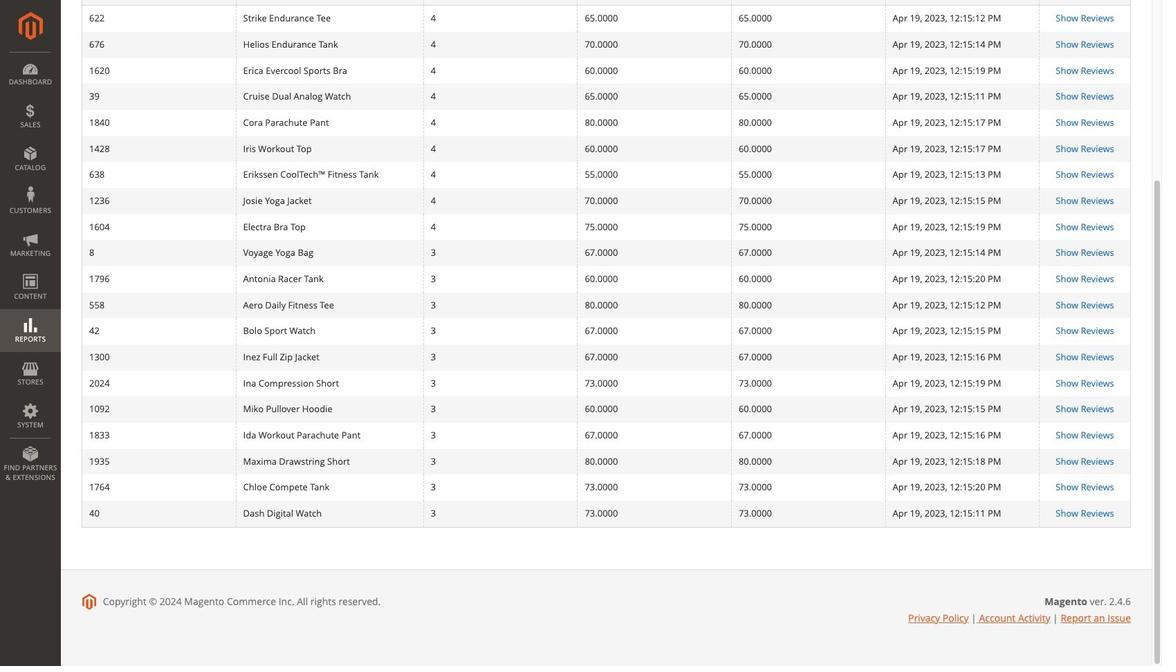 Task type: vqa. For each thing, say whether or not it's contained in the screenshot.
text field
no



Task type: locate. For each thing, give the bounding box(es) containing it.
menu bar
[[0, 52, 61, 489]]

magento admin panel image
[[18, 12, 43, 40]]



